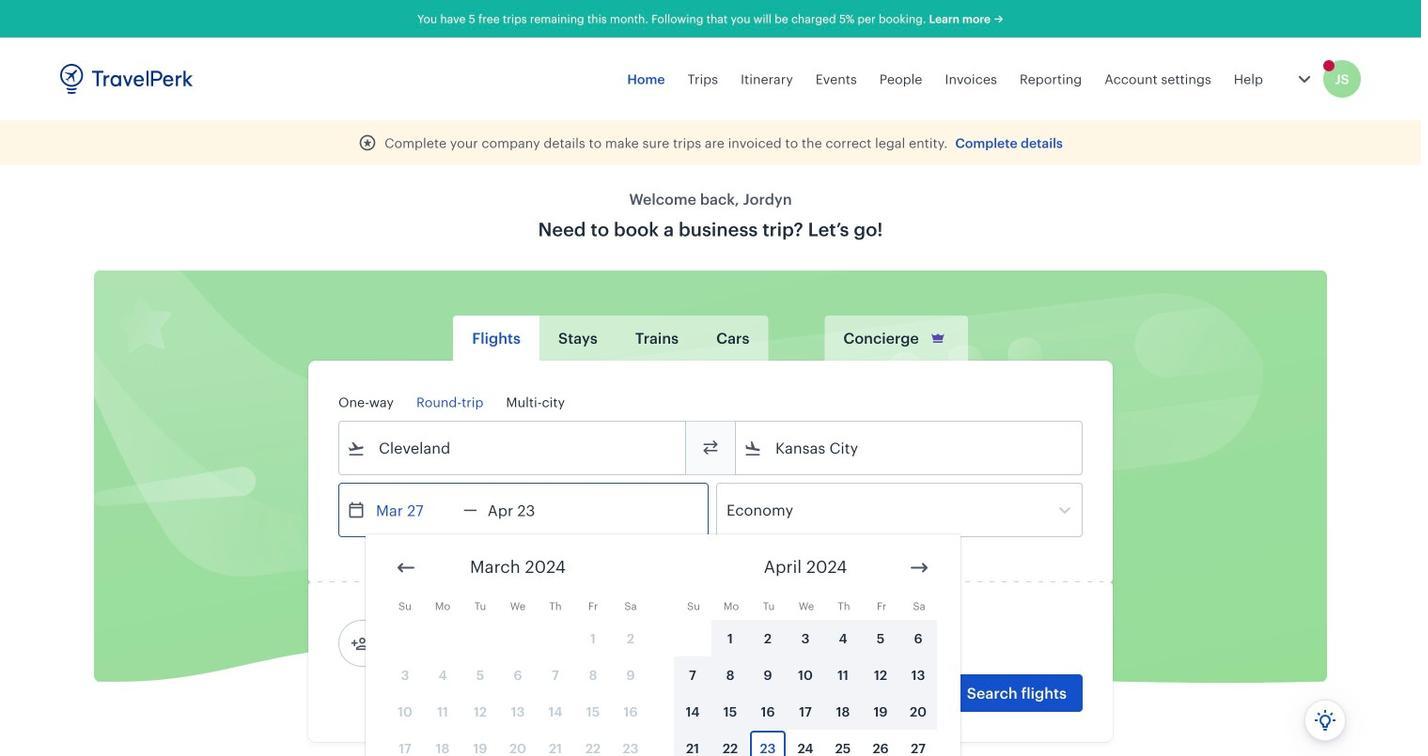 Task type: vqa. For each thing, say whether or not it's contained in the screenshot.
Depart field
no



Task type: describe. For each thing, give the bounding box(es) containing it.
calendar application
[[366, 535, 1422, 757]]

Return text field
[[477, 484, 575, 537]]

Add first traveler search field
[[370, 629, 565, 659]]



Task type: locate. For each thing, give the bounding box(es) containing it.
Depart text field
[[366, 484, 464, 537]]

move forward to switch to the next month. image
[[908, 557, 931, 580]]

From search field
[[366, 433, 661, 464]]

To search field
[[763, 433, 1058, 464]]

move backward to switch to the previous month. image
[[395, 557, 417, 580]]



